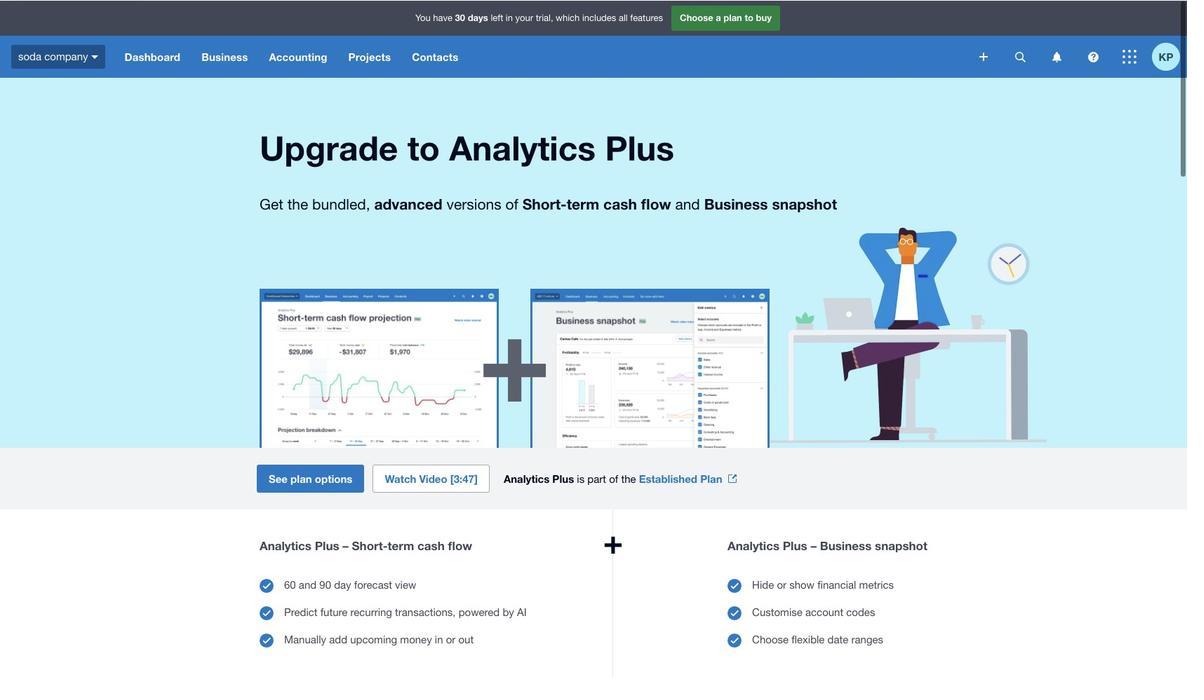 Task type: describe. For each thing, give the bounding box(es) containing it.
see
[[269, 472, 288, 485]]

part
[[588, 473, 606, 485]]

which
[[556, 12, 580, 23]]

plus for analytics plus – business snapshot
[[783, 538, 807, 553]]

1 vertical spatial plan
[[291, 472, 312, 485]]

1 vertical spatial flow
[[448, 538, 472, 553]]

trial,
[[536, 12, 553, 23]]

dashboard link
[[114, 35, 191, 77]]

you have 30 days left in your trial, which includes all features
[[415, 11, 663, 23]]

date
[[828, 634, 848, 646]]

0 horizontal spatial cash
[[418, 538, 445, 553]]

90
[[319, 579, 331, 591]]

financial
[[817, 579, 856, 591]]

watch video [3:47]
[[385, 472, 478, 485]]

features
[[630, 12, 663, 23]]

0 vertical spatial plan
[[724, 11, 742, 23]]

contacts button
[[401, 35, 469, 77]]

analytics up the 'get the bundled, advanced versions of short-term cash flow and business snapshot'
[[449, 127, 596, 167]]

plan
[[700, 472, 722, 485]]

manually add upcoming money in or out
[[284, 634, 474, 646]]

choose a plan to buy
[[680, 11, 772, 23]]

transactions,
[[395, 606, 456, 618]]

established plan link
[[639, 472, 736, 485]]

choose for choose a plan to buy
[[680, 11, 713, 23]]

1 vertical spatial and
[[299, 579, 317, 591]]

flexible
[[792, 634, 825, 646]]

1 horizontal spatial business
[[704, 195, 768, 213]]

video
[[419, 472, 447, 485]]

accounting
[[269, 50, 327, 62]]

you
[[415, 12, 431, 23]]

[3:47]
[[450, 472, 478, 485]]

dashboard
[[125, 50, 180, 62]]

soda
[[18, 50, 41, 62]]

in inside "you have 30 days left in your trial, which includes all features"
[[506, 12, 513, 23]]

watch video [3:47] button
[[373, 465, 490, 493]]

choose flexible date ranges
[[752, 634, 883, 646]]

analytics plus – short-term cash flow
[[260, 538, 472, 553]]

includes
[[582, 12, 616, 23]]

view
[[395, 579, 416, 591]]

60
[[284, 579, 296, 591]]

manually
[[284, 634, 326, 646]]

recurring
[[350, 606, 392, 618]]

hide or show financial metrics
[[752, 579, 894, 591]]

account
[[805, 606, 843, 618]]

have
[[433, 12, 453, 23]]

projects button
[[338, 35, 401, 77]]

plus for analytics plus is part of the established plan
[[552, 472, 574, 485]]

1 horizontal spatial term
[[567, 195, 599, 213]]

0 horizontal spatial snapshot
[[772, 195, 837, 213]]

accounting button
[[258, 35, 338, 77]]

upgrade to analytics plus
[[260, 127, 674, 167]]

is
[[577, 473, 585, 485]]

analytics plus – business snapshot
[[728, 538, 928, 553]]

business inside business dropdown button
[[201, 50, 248, 62]]

kp button
[[1152, 35, 1187, 77]]

ranges
[[851, 634, 883, 646]]

soda company button
[[0, 35, 114, 77]]

0 horizontal spatial to
[[407, 127, 440, 167]]

30
[[455, 11, 465, 23]]

of inside the 'get the bundled, advanced versions of short-term cash flow and business snapshot'
[[506, 195, 518, 212]]

2 horizontal spatial business
[[820, 538, 872, 553]]

bundled,
[[312, 195, 370, 212]]

analytics for analytics plus – short-term cash flow
[[260, 538, 311, 553]]

+
[[603, 521, 623, 561]]

contacts
[[412, 50, 458, 62]]

day
[[334, 579, 351, 591]]

banner containing kp
[[0, 0, 1187, 77]]

kp
[[1159, 49, 1173, 62]]

1 vertical spatial term
[[388, 538, 414, 553]]



Task type: locate. For each thing, give the bounding box(es) containing it.
days
[[468, 11, 488, 23]]

choose left a on the right of the page
[[680, 11, 713, 23]]

flow
[[641, 195, 671, 213], [448, 538, 472, 553]]

codes
[[846, 606, 875, 618]]

customise account codes
[[752, 606, 875, 618]]

1 horizontal spatial snapshot
[[875, 538, 928, 553]]

0 horizontal spatial the
[[287, 195, 308, 212]]

predict future recurring transactions, powered by ai
[[284, 606, 527, 618]]

the inside analytics plus is part of the established plan
[[621, 473, 636, 485]]

0 vertical spatial short-
[[522, 195, 567, 213]]

plan right see on the bottom
[[291, 472, 312, 485]]

0 vertical spatial business
[[201, 50, 248, 62]]

cash flow image
[[260, 288, 499, 448]]

watch
[[385, 472, 416, 485]]

of inside analytics plus is part of the established plan
[[609, 473, 618, 485]]

business snapshot image
[[530, 288, 770, 448]]

1 vertical spatial short-
[[352, 538, 388, 553]]

in right money
[[435, 634, 443, 646]]

powered
[[459, 606, 500, 618]]

upgrade
[[260, 127, 398, 167]]

svg image
[[92, 55, 99, 58]]

and
[[675, 195, 700, 212], [299, 579, 317, 591]]

ai
[[517, 606, 527, 618]]

plan
[[724, 11, 742, 23], [291, 472, 312, 485]]

0 vertical spatial in
[[506, 12, 513, 23]]

1 horizontal spatial plan
[[724, 11, 742, 23]]

2 – from the left
[[811, 538, 817, 553]]

0 horizontal spatial in
[[435, 634, 443, 646]]

see plan options link
[[257, 465, 364, 493]]

choose down customise
[[752, 634, 789, 646]]

left
[[491, 12, 503, 23]]

versions
[[447, 195, 501, 212]]

metrics
[[859, 579, 894, 591]]

of right versions
[[506, 195, 518, 212]]

1 horizontal spatial flow
[[641, 195, 671, 213]]

0 vertical spatial and
[[675, 195, 700, 212]]

– for short-
[[343, 538, 349, 553]]

options
[[315, 472, 353, 485]]

choose
[[680, 11, 713, 23], [752, 634, 789, 646]]

0 horizontal spatial flow
[[448, 538, 472, 553]]

1 vertical spatial the
[[621, 473, 636, 485]]

– for business
[[811, 538, 817, 553]]

1 horizontal spatial choose
[[752, 634, 789, 646]]

0 vertical spatial snapshot
[[772, 195, 837, 213]]

0 horizontal spatial term
[[388, 538, 414, 553]]

0 vertical spatial or
[[777, 579, 787, 591]]

1 vertical spatial of
[[609, 473, 618, 485]]

1 horizontal spatial –
[[811, 538, 817, 553]]

1 horizontal spatial or
[[777, 579, 787, 591]]

customise
[[752, 606, 802, 618]]

get the bundled, advanced versions of short-term cash flow and business snapshot
[[260, 195, 837, 213]]

0 vertical spatial term
[[567, 195, 599, 213]]

analytics up hide
[[728, 538, 780, 553]]

analytics
[[449, 127, 596, 167], [504, 472, 550, 485], [260, 538, 311, 553], [728, 538, 780, 553]]

upcoming
[[350, 634, 397, 646]]

1 vertical spatial to
[[407, 127, 440, 167]]

show
[[789, 579, 815, 591]]

0 horizontal spatial choose
[[680, 11, 713, 23]]

predict
[[284, 606, 317, 618]]

of
[[506, 195, 518, 212], [609, 473, 618, 485]]

1 vertical spatial or
[[446, 634, 456, 646]]

plus
[[605, 127, 674, 167], [552, 472, 574, 485], [315, 538, 339, 553], [783, 538, 807, 553]]

jon image
[[770, 227, 1047, 443]]

analytics up 60
[[260, 538, 311, 553]]

1 vertical spatial in
[[435, 634, 443, 646]]

future
[[320, 606, 348, 618]]

snapshot
[[772, 195, 837, 213], [875, 538, 928, 553]]

1 horizontal spatial the
[[621, 473, 636, 485]]

60 and 90 day forecast view
[[284, 579, 416, 591]]

banner
[[0, 0, 1187, 77]]

all
[[619, 12, 628, 23]]

2 vertical spatial business
[[820, 538, 872, 553]]

0 vertical spatial to
[[745, 11, 754, 23]]

1 horizontal spatial of
[[609, 473, 618, 485]]

choose for choose flexible date ranges
[[752, 634, 789, 646]]

cash
[[603, 195, 637, 213], [418, 538, 445, 553]]

established
[[639, 472, 697, 485]]

0 horizontal spatial plan
[[291, 472, 312, 485]]

forecast
[[354, 579, 392, 591]]

1 horizontal spatial to
[[745, 11, 754, 23]]

add
[[329, 634, 347, 646]]

1 vertical spatial cash
[[418, 538, 445, 553]]

or left out
[[446, 634, 456, 646]]

0 horizontal spatial of
[[506, 195, 518, 212]]

0 vertical spatial cash
[[603, 195, 637, 213]]

analytics left is
[[504, 472, 550, 485]]

1 – from the left
[[343, 538, 349, 553]]

to left buy
[[745, 11, 754, 23]]

1 vertical spatial snapshot
[[875, 538, 928, 553]]

to up advanced
[[407, 127, 440, 167]]

the
[[287, 195, 308, 212], [621, 473, 636, 485]]

0 vertical spatial choose
[[680, 11, 713, 23]]

out
[[458, 634, 474, 646]]

0 horizontal spatial short-
[[352, 538, 388, 553]]

1 horizontal spatial in
[[506, 12, 513, 23]]

get
[[260, 195, 283, 212]]

short-
[[522, 195, 567, 213], [352, 538, 388, 553]]

plus for analytics plus – short-term cash flow
[[315, 538, 339, 553]]

1 vertical spatial business
[[704, 195, 768, 213]]

the inside the 'get the bundled, advanced versions of short-term cash flow and business snapshot'
[[287, 195, 308, 212]]

1 vertical spatial choose
[[752, 634, 789, 646]]

soda company
[[18, 50, 88, 62]]

1 horizontal spatial and
[[675, 195, 700, 212]]

business button
[[191, 35, 258, 77]]

in right left
[[506, 12, 513, 23]]

business
[[201, 50, 248, 62], [704, 195, 768, 213], [820, 538, 872, 553]]

hide
[[752, 579, 774, 591]]

a
[[716, 11, 721, 23]]

or
[[777, 579, 787, 591], [446, 634, 456, 646]]

the right the part
[[621, 473, 636, 485]]

0 vertical spatial the
[[287, 195, 308, 212]]

0 vertical spatial of
[[506, 195, 518, 212]]

1 horizontal spatial short-
[[522, 195, 567, 213]]

analytics for analytics plus – business snapshot
[[728, 538, 780, 553]]

or right hide
[[777, 579, 787, 591]]

your
[[515, 12, 533, 23]]

0 horizontal spatial or
[[446, 634, 456, 646]]

company
[[44, 50, 88, 62]]

– up day
[[343, 538, 349, 553]]

by
[[503, 606, 514, 618]]

term
[[567, 195, 599, 213], [388, 538, 414, 553]]

see plan options
[[269, 472, 353, 485]]

0 horizontal spatial and
[[299, 579, 317, 591]]

in
[[506, 12, 513, 23], [435, 634, 443, 646]]

analytics for analytics plus is part of the established plan
[[504, 472, 550, 485]]

projects
[[348, 50, 391, 62]]

–
[[343, 538, 349, 553], [811, 538, 817, 553]]

the right get
[[287, 195, 308, 212]]

0 horizontal spatial business
[[201, 50, 248, 62]]

– up hide or show financial metrics
[[811, 538, 817, 553]]

and inside the 'get the bundled, advanced versions of short-term cash flow and business snapshot'
[[675, 195, 700, 212]]

plan right a on the right of the page
[[724, 11, 742, 23]]

1 horizontal spatial cash
[[603, 195, 637, 213]]

money
[[400, 634, 432, 646]]

buy
[[756, 11, 772, 23]]

0 vertical spatial flow
[[641, 195, 671, 213]]

analytics plus is part of the established plan
[[504, 472, 722, 485]]

advanced
[[374, 195, 442, 213]]

of right the part
[[609, 473, 618, 485]]

svg image
[[1123, 49, 1137, 63], [1015, 51, 1025, 61], [1052, 51, 1061, 61], [1088, 51, 1098, 61], [979, 52, 988, 60]]

0 horizontal spatial –
[[343, 538, 349, 553]]

to
[[745, 11, 754, 23], [407, 127, 440, 167]]



Task type: vqa. For each thing, say whether or not it's contained in the screenshot.
1
no



